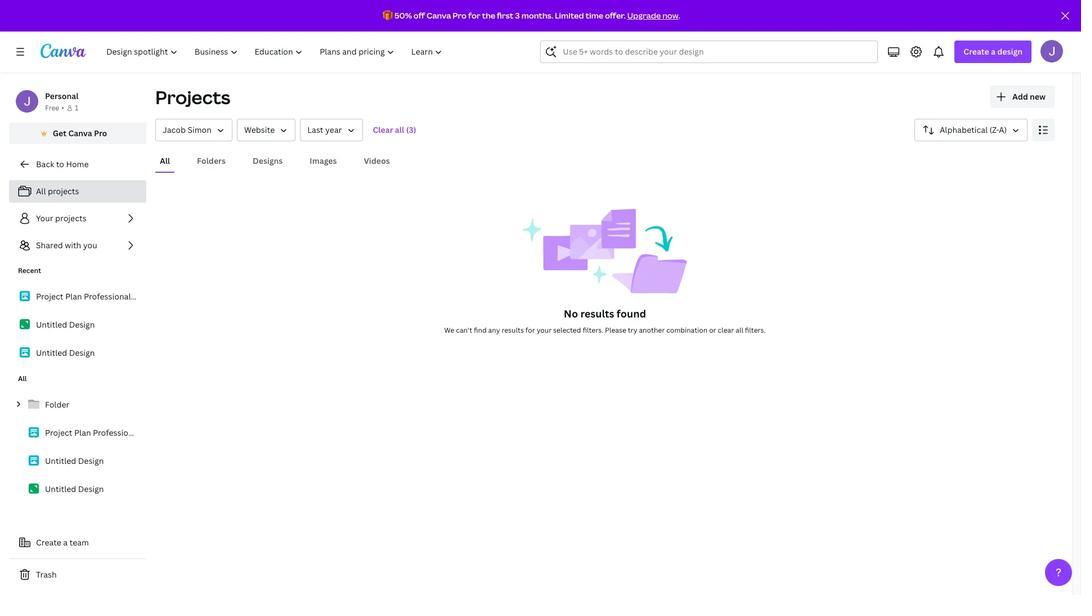 Task type: vqa. For each thing, say whether or not it's contained in the screenshot.
the bottom Pro
yes



Task type: locate. For each thing, give the bounding box(es) containing it.
canva
[[427, 10, 451, 21], [68, 128, 92, 138]]

get canva pro
[[53, 128, 107, 138]]

3
[[515, 10, 520, 21]]

create a team button
[[9, 531, 146, 554]]

1 vertical spatial create
[[36, 537, 61, 548]]

2 list from the top
[[9, 285, 146, 365]]

a left team
[[63, 537, 68, 548]]

0 vertical spatial pro
[[453, 10, 467, 21]]

now
[[663, 10, 679, 21]]

filters. right clear
[[745, 325, 766, 335]]

create for create a team
[[36, 537, 61, 548]]

1 vertical spatial pro
[[94, 128, 107, 138]]

a inside the create a design dropdown button
[[991, 46, 996, 57]]

0 horizontal spatial canva
[[68, 128, 92, 138]]

get canva pro button
[[9, 123, 146, 144]]

2 horizontal spatial all
[[160, 155, 170, 166]]

Category button
[[237, 119, 296, 141]]

projects
[[48, 186, 79, 196], [55, 213, 86, 223]]

all right clear
[[736, 325, 744, 335]]

all left (3)
[[395, 124, 404, 135]]

results right any
[[502, 325, 524, 335]]

0 vertical spatial all
[[395, 124, 404, 135]]

all inside no results found we can't find any results for your selected filters. please try another combination or clear all filters.
[[736, 325, 744, 335]]

recent
[[18, 266, 41, 275]]

Search search field
[[563, 41, 856, 62]]

1 horizontal spatial filters.
[[745, 325, 766, 335]]

design
[[69, 319, 95, 330], [69, 347, 95, 358], [78, 455, 104, 466], [78, 484, 104, 494]]

1 horizontal spatial all
[[736, 325, 744, 335]]

pro left the
[[453, 10, 467, 21]]

alphabetical (z-a)
[[940, 124, 1007, 135]]

create
[[964, 46, 989, 57], [36, 537, 61, 548]]

1 vertical spatial all
[[736, 325, 744, 335]]

1 vertical spatial list
[[9, 285, 146, 365]]

0 vertical spatial create
[[964, 46, 989, 57]]

1 vertical spatial for
[[526, 325, 535, 335]]

folder
[[45, 399, 69, 410]]

upgrade
[[627, 10, 661, 21]]

jacob simon image
[[1041, 40, 1063, 62]]

list containing all projects
[[9, 180, 146, 257]]

0 horizontal spatial a
[[63, 537, 68, 548]]

top level navigation element
[[99, 41, 452, 63]]

all
[[395, 124, 404, 135], [736, 325, 744, 335]]

4 untitled design link from the top
[[9, 477, 146, 501]]

pro up back to home link in the top of the page
[[94, 128, 107, 138]]

for inside no results found we can't find any results for your selected filters. please try another combination or clear all filters.
[[526, 325, 535, 335]]

list
[[9, 180, 146, 257], [9, 285, 146, 365], [9, 393, 146, 501]]

canva right off
[[427, 10, 451, 21]]

projects for all projects
[[48, 186, 79, 196]]

Date modified button
[[300, 119, 363, 141]]

another
[[639, 325, 665, 335]]

1 list from the top
[[9, 180, 146, 257]]

1 vertical spatial all
[[36, 186, 46, 196]]

3 list from the top
[[9, 393, 146, 501]]

0 vertical spatial canva
[[427, 10, 451, 21]]

canva right get
[[68, 128, 92, 138]]

0 horizontal spatial pro
[[94, 128, 107, 138]]

jacob simon
[[163, 124, 212, 135]]

projects down 'back to home'
[[48, 186, 79, 196]]

1 horizontal spatial results
[[581, 307, 614, 320]]

personal
[[45, 91, 78, 101]]

for left your
[[526, 325, 535, 335]]

0 horizontal spatial create
[[36, 537, 61, 548]]

2 filters. from the left
[[745, 325, 766, 335]]

•
[[62, 103, 64, 113]]

all inside all button
[[160, 155, 170, 166]]

filters.
[[583, 325, 604, 335], [745, 325, 766, 335]]

folder link
[[9, 393, 146, 417]]

1 horizontal spatial all
[[36, 186, 46, 196]]

canva inside "button"
[[68, 128, 92, 138]]

0 vertical spatial all
[[160, 155, 170, 166]]

add
[[1013, 91, 1028, 102]]

1 vertical spatial canva
[[68, 128, 92, 138]]

1 vertical spatial projects
[[55, 213, 86, 223]]

all
[[160, 155, 170, 166], [36, 186, 46, 196], [18, 374, 27, 383]]

list containing folder
[[9, 393, 146, 501]]

🎁 50% off canva pro for the first 3 months. limited time offer. upgrade now .
[[383, 10, 681, 21]]

1 vertical spatial a
[[63, 537, 68, 548]]

all inside all projects link
[[36, 186, 46, 196]]

filters. left please on the bottom right of the page
[[583, 325, 604, 335]]

0 vertical spatial list
[[9, 180, 146, 257]]

team
[[70, 537, 89, 548]]

no
[[564, 307, 578, 320]]

designs button
[[248, 150, 287, 172]]

create inside dropdown button
[[964, 46, 989, 57]]

shared with you
[[36, 240, 97, 251]]

clear all (3) link
[[367, 119, 422, 141]]

2 vertical spatial list
[[9, 393, 146, 501]]

untitled
[[36, 319, 67, 330], [36, 347, 67, 358], [45, 455, 76, 466], [45, 484, 76, 494]]

1 horizontal spatial pro
[[453, 10, 467, 21]]

1 horizontal spatial a
[[991, 46, 996, 57]]

shared
[[36, 240, 63, 251]]

a inside create a team button
[[63, 537, 68, 548]]

0 vertical spatial projects
[[48, 186, 79, 196]]

selected
[[553, 325, 581, 335]]

create inside button
[[36, 537, 61, 548]]

0 horizontal spatial filters.
[[583, 325, 604, 335]]

results
[[581, 307, 614, 320], [502, 325, 524, 335]]

clear
[[373, 124, 393, 135]]

1 horizontal spatial create
[[964, 46, 989, 57]]

website
[[244, 124, 275, 135]]

0 vertical spatial a
[[991, 46, 996, 57]]

your projects link
[[9, 207, 146, 230]]

for
[[468, 10, 481, 21], [526, 325, 535, 335]]

0 vertical spatial for
[[468, 10, 481, 21]]

pro inside "button"
[[94, 128, 107, 138]]

projects right your
[[55, 213, 86, 223]]

50%
[[395, 10, 412, 21]]

Sort by button
[[915, 119, 1028, 141]]

for left the
[[468, 10, 481, 21]]

please
[[605, 325, 626, 335]]

upgrade now button
[[627, 10, 679, 21]]

untitled design
[[36, 319, 95, 330], [36, 347, 95, 358], [45, 455, 104, 466], [45, 484, 104, 494]]

create for create a design
[[964, 46, 989, 57]]

1 horizontal spatial for
[[526, 325, 535, 335]]

create left design
[[964, 46, 989, 57]]

you
[[83, 240, 97, 251]]

pro
[[453, 10, 467, 21], [94, 128, 107, 138]]

None search field
[[541, 41, 878, 63]]

images button
[[305, 150, 341, 172]]

1 vertical spatial results
[[502, 325, 524, 335]]

a for design
[[991, 46, 996, 57]]

all projects link
[[9, 180, 146, 203]]

folders button
[[193, 150, 230, 172]]

videos
[[364, 155, 390, 166]]

a)
[[999, 124, 1007, 135]]

1
[[75, 103, 78, 113]]

results up please on the bottom right of the page
[[581, 307, 614, 320]]

or
[[709, 325, 716, 335]]

back
[[36, 159, 54, 169]]

trash link
[[9, 563, 146, 586]]

1 horizontal spatial canva
[[427, 10, 451, 21]]

create left team
[[36, 537, 61, 548]]

2 vertical spatial all
[[18, 374, 27, 383]]

a left design
[[991, 46, 996, 57]]



Task type: describe. For each thing, give the bounding box(es) containing it.
to
[[56, 159, 64, 169]]

simon
[[188, 124, 212, 135]]

alphabetical
[[940, 124, 988, 135]]

can't
[[456, 325, 472, 335]]

get
[[53, 128, 66, 138]]

try
[[628, 325, 638, 335]]

months.
[[522, 10, 553, 21]]

offer.
[[605, 10, 626, 21]]

.
[[679, 10, 681, 21]]

back to home link
[[9, 153, 146, 176]]

any
[[488, 325, 500, 335]]

0 horizontal spatial for
[[468, 10, 481, 21]]

back to home
[[36, 159, 89, 169]]

with
[[65, 240, 81, 251]]

3 untitled design link from the top
[[9, 449, 146, 473]]

first
[[497, 10, 514, 21]]

no results found we can't find any results for your selected filters. please try another combination or clear all filters.
[[444, 307, 766, 335]]

0 horizontal spatial all
[[18, 374, 27, 383]]

add new button
[[990, 86, 1055, 108]]

1 filters. from the left
[[583, 325, 604, 335]]

(3)
[[406, 124, 416, 135]]

your projects
[[36, 213, 86, 223]]

a for team
[[63, 537, 68, 548]]

found
[[617, 307, 646, 320]]

free
[[45, 103, 59, 113]]

(z-
[[990, 124, 999, 135]]

home
[[66, 159, 89, 169]]

folders
[[197, 155, 226, 166]]

0 horizontal spatial all
[[395, 124, 404, 135]]

videos button
[[359, 150, 394, 172]]

2 untitled design link from the top
[[9, 341, 146, 365]]

trash
[[36, 569, 57, 580]]

create a design button
[[955, 41, 1032, 63]]

combination
[[667, 325, 708, 335]]

new
[[1030, 91, 1046, 102]]

projects
[[155, 85, 231, 109]]

0 horizontal spatial results
[[502, 325, 524, 335]]

1 untitled design link from the top
[[9, 313, 146, 337]]

the
[[482, 10, 495, 21]]

create a team
[[36, 537, 89, 548]]

all button
[[155, 150, 175, 172]]

find
[[474, 325, 487, 335]]

design
[[998, 46, 1023, 57]]

your
[[537, 325, 552, 335]]

0 vertical spatial results
[[581, 307, 614, 320]]

free •
[[45, 103, 64, 113]]

last
[[307, 124, 323, 135]]

list containing untitled design
[[9, 285, 146, 365]]

your
[[36, 213, 53, 223]]

all for all button at the left of page
[[160, 155, 170, 166]]

🎁
[[383, 10, 393, 21]]

images
[[310, 155, 337, 166]]

we
[[444, 325, 454, 335]]

jacob
[[163, 124, 186, 135]]

year
[[325, 124, 342, 135]]

Owner button
[[155, 119, 232, 141]]

limited
[[555, 10, 584, 21]]

designs
[[253, 155, 283, 166]]

off
[[414, 10, 425, 21]]

add new
[[1013, 91, 1046, 102]]

time
[[586, 10, 604, 21]]

clear
[[718, 325, 734, 335]]

last year
[[307, 124, 342, 135]]

all projects
[[36, 186, 79, 196]]

shared with you link
[[9, 234, 146, 257]]

create a design
[[964, 46, 1023, 57]]

all for all projects
[[36, 186, 46, 196]]

clear all (3)
[[373, 124, 416, 135]]

projects for your projects
[[55, 213, 86, 223]]



